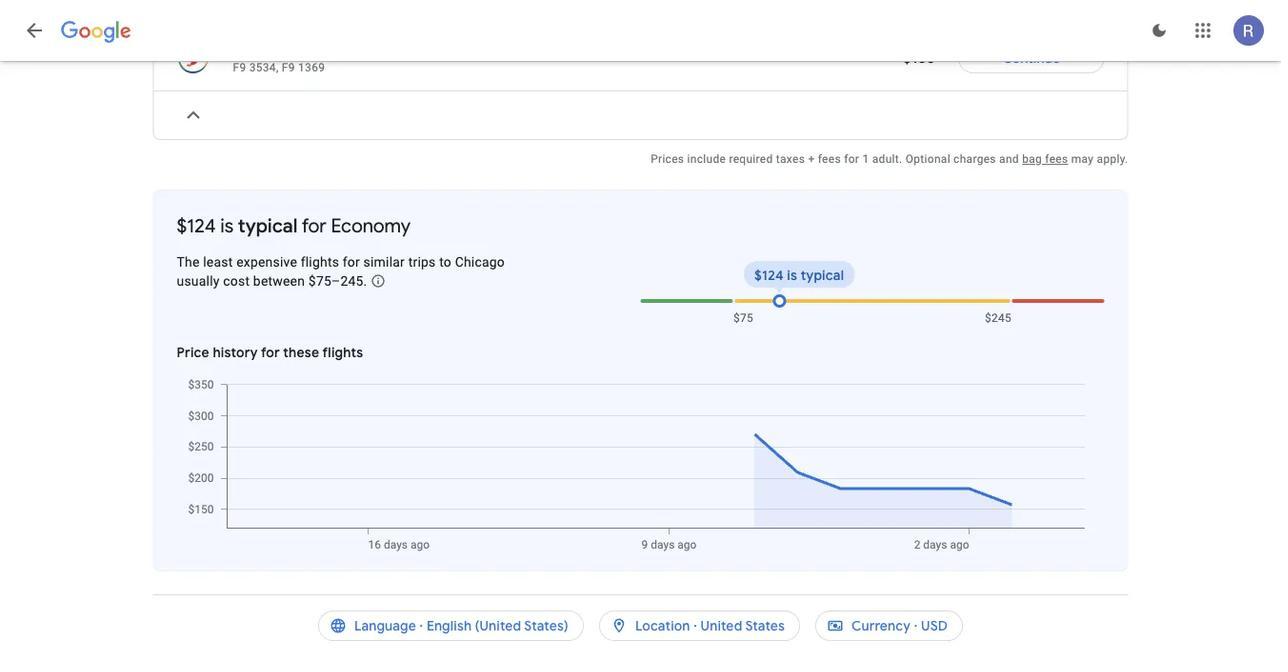 Task type: vqa. For each thing, say whether or not it's contained in the screenshot.
Restaurants button
no



Task type: locate. For each thing, give the bounding box(es) containing it.
0 horizontal spatial $124
[[177, 213, 216, 238]]

fees right bag
[[1045, 152, 1068, 166]]

$124
[[177, 213, 216, 238], [754, 267, 784, 284]]

1 vertical spatial is
[[787, 267, 797, 284]]

165 US dollars text field
[[903, 48, 935, 68]]

flights
[[301, 254, 339, 270], [322, 344, 363, 361]]

0 horizontal spatial typical
[[238, 213, 298, 238]]

0 vertical spatial is
[[220, 213, 233, 238]]

1 vertical spatial $124
[[754, 267, 784, 284]]

$124 is typical
[[754, 267, 844, 284]]

1 horizontal spatial typical
[[801, 267, 844, 284]]

flights up $75–245.
[[301, 254, 339, 270]]

history
[[213, 344, 258, 361]]

f9
[[233, 61, 246, 74], [282, 61, 295, 74]]

typical for $124 is typical for economy
[[238, 213, 298, 238]]

fees right +
[[818, 152, 841, 166]]

states
[[745, 617, 785, 634]]

for
[[844, 152, 859, 166], [302, 213, 327, 238], [343, 254, 360, 270], [261, 344, 280, 361]]

include
[[687, 152, 726, 166]]

the
[[177, 254, 200, 270]]

required
[[729, 152, 773, 166]]

fees
[[818, 152, 841, 166], [1045, 152, 1068, 166]]

1 horizontal spatial f9
[[282, 61, 295, 74]]

0 horizontal spatial f9
[[233, 61, 246, 74]]

is
[[220, 213, 233, 238], [787, 267, 797, 284]]

f9 left 1369
[[282, 61, 295, 74]]

0 horizontal spatial fees
[[818, 152, 841, 166]]

1 f9 from the left
[[233, 61, 246, 74]]

$124 is typical for economy
[[177, 213, 411, 238]]

united states
[[701, 617, 785, 634]]

0 horizontal spatial is
[[220, 213, 233, 238]]

0 vertical spatial flights
[[301, 254, 339, 270]]

typical
[[238, 213, 298, 238], [801, 267, 844, 284]]

Flight numbers F9 3534, F9 1369 text field
[[233, 61, 325, 74]]

2 fees from the left
[[1045, 152, 1068, 166]]

taxes
[[776, 152, 805, 166]]

currency
[[852, 617, 911, 634]]

flights right the these
[[322, 344, 363, 361]]

price
[[177, 344, 209, 361]]

$245
[[985, 311, 1012, 325]]

change appearance image
[[1136, 8, 1182, 53]]

these
[[283, 344, 319, 361]]

between
[[253, 273, 305, 289]]

for up $75–245.
[[343, 254, 360, 270]]

f9 left 3534, at the top left of page
[[233, 61, 246, 74]]

0 vertical spatial $124
[[177, 213, 216, 238]]

1 vertical spatial typical
[[801, 267, 844, 284]]

expensive
[[236, 254, 297, 270]]

1 horizontal spatial is
[[787, 267, 797, 284]]

price history graph application
[[175, 377, 1104, 551]]

for left 1
[[844, 152, 859, 166]]

bag
[[1022, 152, 1042, 166]]

1 horizontal spatial $124
[[754, 267, 784, 284]]

trips
[[408, 254, 436, 270]]

learn more about price insights image
[[371, 273, 386, 289]]

for up the least expensive flights for similar trips to chicago usually cost between $75–245.
[[302, 213, 327, 238]]

location
[[635, 617, 690, 634]]

0 vertical spatial typical
[[238, 213, 298, 238]]

chicago
[[455, 254, 505, 270]]

1 horizontal spatial fees
[[1045, 152, 1068, 166]]



Task type: describe. For each thing, give the bounding box(es) containing it.
is for $124 is typical for economy
[[220, 213, 233, 238]]

english
[[427, 617, 472, 634]]

and
[[999, 152, 1019, 166]]

2 f9 from the left
[[282, 61, 295, 74]]

is for $124 is typical
[[787, 267, 797, 284]]

prices include required taxes + fees for 1 adult. optional charges and bag fees may apply.
[[651, 152, 1128, 166]]

language
[[354, 617, 416, 634]]

cost
[[223, 273, 250, 289]]

to
[[439, 254, 451, 270]]

bag fees button
[[1022, 152, 1068, 166]]

$75
[[733, 311, 753, 325]]

flights inside the least expensive flights for similar trips to chicago usually cost between $75–245.
[[301, 254, 339, 270]]

go back image
[[23, 19, 46, 42]]

for inside the least expensive flights for similar trips to chicago usually cost between $75–245.
[[343, 254, 360, 270]]

1 vertical spatial flights
[[322, 344, 363, 361]]

states)
[[524, 617, 569, 634]]

optional
[[906, 152, 950, 166]]

$124 for $124 is typical
[[754, 267, 784, 284]]

$124 for $124 is typical for economy
[[177, 213, 216, 238]]

apply.
[[1097, 152, 1128, 166]]

for left the these
[[261, 344, 280, 361]]

(united
[[475, 617, 521, 634]]

1
[[862, 152, 869, 166]]

the least expensive flights for similar trips to chicago usually cost between $75–245.
[[177, 254, 505, 289]]

3534,
[[249, 61, 279, 74]]

1369
[[298, 61, 325, 74]]

$165
[[903, 48, 935, 68]]

similar
[[363, 254, 405, 270]]

continue
[[1002, 50, 1060, 67]]

prices
[[651, 152, 684, 166]]

usually
[[177, 273, 220, 289]]

f9 3534, f9 1369
[[233, 61, 325, 74]]

continue button
[[958, 35, 1104, 81]]

economy
[[331, 213, 411, 238]]

may
[[1071, 152, 1094, 166]]

price history for these flights
[[177, 344, 363, 361]]

+
[[808, 152, 815, 166]]

typical for $124 is typical
[[801, 267, 844, 284]]

adult.
[[872, 152, 902, 166]]

least
[[203, 254, 233, 270]]

1 fees from the left
[[818, 152, 841, 166]]

united
[[701, 617, 742, 634]]

charges
[[954, 152, 996, 166]]

price history graph image
[[175, 377, 1104, 551]]

$75–245.
[[308, 273, 367, 289]]

english (united states)
[[427, 617, 569, 634]]

usd
[[921, 617, 948, 634]]



